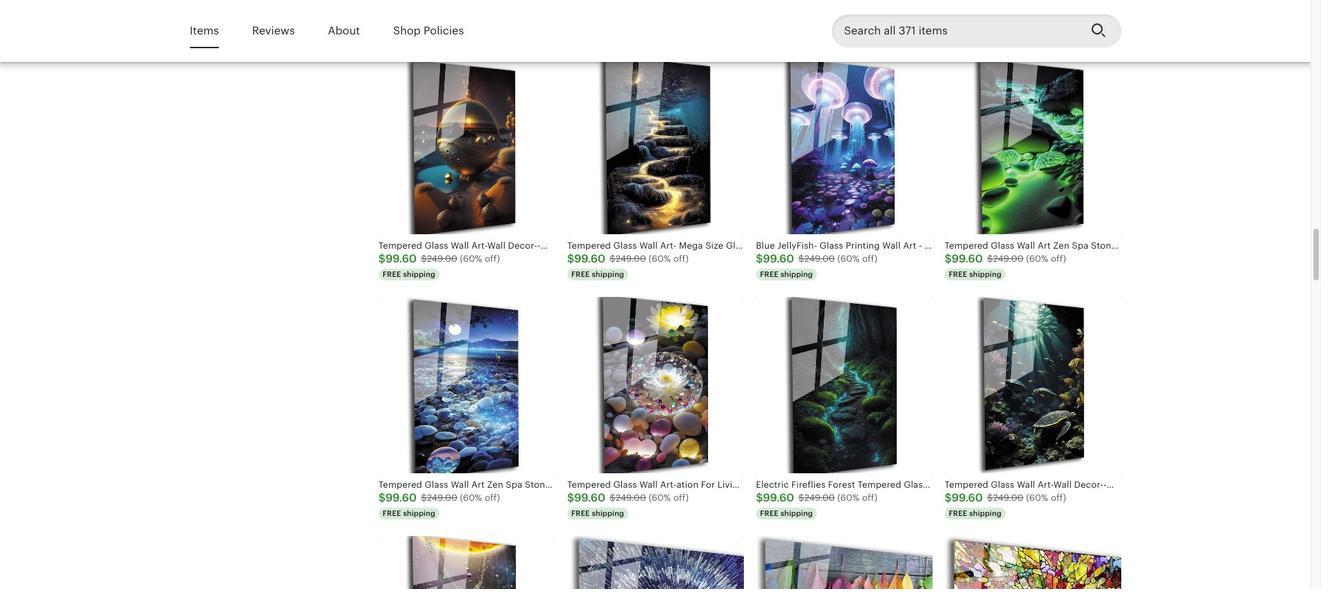 Task type: vqa. For each thing, say whether or not it's contained in the screenshot.
(60% within $ 99.60 $ 249.00 (60% off)
yes



Task type: locate. For each thing, give the bounding box(es) containing it.
0 horizontal spatial wall
[[883, 240, 901, 251]]

$
[[945, 13, 952, 26], [421, 15, 427, 25], [988, 15, 993, 25], [379, 252, 386, 265], [567, 252, 574, 265], [756, 252, 763, 265], [945, 252, 952, 265], [421, 254, 427, 264], [610, 254, 616, 264], [799, 254, 805, 264], [988, 254, 993, 264], [379, 491, 386, 504], [567, 491, 574, 504], [756, 491, 763, 504], [945, 491, 952, 504], [421, 493, 427, 503], [610, 493, 616, 503], [799, 493, 805, 503], [988, 493, 993, 503]]

free for the left "tempered glass wall art zen spa stones glass wall decor-beach stones stained home decor-glass printing-stained wall art-tempered glass art" image
[[383, 509, 401, 518]]

off) inside blue jellyfish- glass printing wall art - glass wall art $ 99.60 $ 249.00 (60% off) free shipping
[[862, 254, 878, 264]]

1 horizontal spatial art
[[971, 240, 985, 251]]

2 glass from the left
[[925, 240, 948, 251]]

(60% inside blue jellyfish- glass printing wall art - glass wall art $ 99.60 $ 249.00 (60% off) free shipping
[[838, 254, 860, 264]]

tempered glass wall art zen spa stones glass wall decor-beach stones stained home decor-glass printing-stained wall art-tempered glass art image
[[945, 58, 1121, 234], [379, 297, 555, 473]]

(60% inside $ 99.60 $ 249.00 (60% off)
[[1026, 15, 1049, 25]]

off)
[[862, 15, 878, 25], [1051, 15, 1067, 25], [485, 254, 500, 264], [674, 254, 689, 264], [862, 254, 878, 264], [1051, 254, 1067, 264], [485, 493, 500, 503], [674, 493, 689, 503], [862, 493, 878, 503], [1051, 493, 1067, 503]]

$ inside $ 99.60 $ 249.00 (60% off)
[[988, 15, 993, 25]]

249.00 inside blue jellyfish- glass printing wall art - glass wall art $ 99.60 $ 249.00 (60% off) free shipping
[[805, 254, 835, 264]]

2 wall from the left
[[951, 240, 969, 251]]

jellyfish-
[[778, 240, 818, 251]]

0 horizontal spatial tempered glass wall art zen spa stones glass wall decor-beach stones stained home decor-glass printing-stained wall art-tempered glass art image
[[379, 297, 555, 473]]

glass
[[820, 240, 844, 251], [925, 240, 948, 251]]

blue
[[756, 240, 775, 251]]

shipping inside 99.60 $ 249.00 free shipping
[[403, 31, 436, 39]]

99.60
[[386, 13, 417, 26], [952, 13, 983, 26], [386, 252, 417, 265], [574, 252, 606, 265], [763, 252, 795, 265], [952, 252, 983, 265], [386, 491, 417, 504], [574, 491, 606, 504], [763, 491, 795, 504], [952, 491, 983, 504]]

(60% for 'tempered glass wall art-wall decor--glass printing-large wall art-gold marble wall art-golden abstract wall art gifts for her' image
[[460, 254, 482, 264]]

(60%
[[838, 15, 860, 25], [1026, 15, 1049, 25], [460, 254, 482, 264], [649, 254, 671, 264], [838, 254, 860, 264], [1026, 254, 1049, 264], [460, 493, 482, 503], [649, 493, 671, 503], [838, 493, 860, 503], [1026, 493, 1049, 503]]

shop policies link
[[393, 15, 464, 47]]

tempered glass wall art-wall decor--glass printing-large wall art-gold marble wall art-golden abstract wall art gifts for her image
[[379, 58, 555, 234]]

1 vertical spatial tempered glass wall art zen spa stones glass wall decor-beach stones stained home decor-glass printing-stained wall art-tempered glass art image
[[379, 297, 555, 473]]

$ 99.60 $ 249.00 (60% off) free shipping
[[379, 252, 500, 278], [567, 252, 689, 278], [945, 252, 1067, 278], [379, 491, 500, 518], [567, 491, 689, 518], [756, 491, 878, 518], [945, 491, 1067, 518]]

free
[[383, 31, 401, 39], [383, 270, 401, 278], [572, 270, 590, 278], [760, 270, 779, 278], [949, 270, 968, 278], [383, 509, 401, 518], [572, 509, 590, 518], [760, 509, 779, 518], [949, 509, 968, 518]]

glass right -
[[925, 240, 948, 251]]

wall right printing
[[883, 240, 901, 251]]

electric fireflies forest tempered glass, fantasy forest tempered glass print, psychedelic artwork, electric forest, fireflies illumination image
[[756, 297, 933, 473]]

tempered glass wall art-ation for living room-floral wall art-xray flower wall art-black floral art-dark flower wall decor gifts image
[[567, 297, 744, 473]]

shipping
[[403, 31, 436, 39], [403, 270, 436, 278], [592, 270, 624, 278], [781, 270, 813, 278], [970, 270, 1002, 278], [403, 509, 436, 518], [592, 509, 624, 518], [781, 509, 813, 518], [970, 509, 1002, 518]]

$ 99.60 $ 249.00 (60% off)
[[945, 13, 1067, 26]]

wall right -
[[951, 240, 969, 251]]

wall
[[883, 240, 901, 251], [951, 240, 969, 251]]

0 horizontal spatial glass
[[820, 240, 844, 251]]

reviews
[[252, 24, 295, 37]]

1 horizontal spatial glass
[[925, 240, 948, 251]]

1 wall from the left
[[883, 240, 901, 251]]

art right -
[[971, 240, 985, 251]]

0 horizontal spatial art
[[903, 240, 917, 251]]

(60% for electric fireflies forest tempered glass, fantasy forest tempered glass print, psychedelic artwork, electric forest, fireflies illumination image
[[838, 493, 860, 503]]

99.60 inside 99.60 $ 249.00 free shipping
[[386, 13, 417, 26]]

1 horizontal spatial tempered glass wall art zen spa stones glass wall decor-beach stones stained home decor-glass printing-stained wall art-tempered glass art image
[[945, 58, 1121, 234]]

blue jellyfish- glass printing wall art - glass wall art $ 99.60 $ 249.00 (60% off) free shipping
[[756, 240, 985, 278]]

1 horizontal spatial wall
[[951, 240, 969, 251]]

art
[[903, 240, 917, 251], [971, 240, 985, 251]]

249.00 inside 99.60 $ 249.00 free shipping
[[427, 15, 458, 25]]

0 vertical spatial tempered glass wall art zen spa stones glass wall decor-beach stones stained home decor-glass printing-stained wall art-tempered glass art image
[[945, 58, 1121, 234]]

$ 99.60 $ 249.00 (60% off) free shipping for tempered glass wall art-ation for living room-floral wall art-xray flower wall art-black floral art-dark flower wall decor gifts image
[[567, 491, 689, 518]]

items
[[190, 24, 219, 37]]

249.00 inside $ 99.60 $ 249.00 (60% off)
[[993, 15, 1024, 25]]

$ inside 99.60 $ 249.00 free shipping
[[421, 15, 427, 25]]

shop policies
[[393, 24, 464, 37]]

glass left printing
[[820, 240, 844, 251]]

$ 99.60 $ 249.00 (60% off) free shipping for tempered glass wall art- mega size glass wall decor- office wall decor-glass wall printing-autumn view-waterfall wall art-forest wall art image
[[567, 252, 689, 278]]

249.00
[[427, 15, 458, 25], [805, 15, 835, 25], [993, 15, 1024, 25], [427, 254, 458, 264], [616, 254, 646, 264], [805, 254, 835, 264], [993, 254, 1024, 264], [427, 493, 458, 503], [616, 493, 646, 503], [805, 493, 835, 503], [993, 493, 1024, 503]]

art left -
[[903, 240, 917, 251]]



Task type: describe. For each thing, give the bounding box(es) containing it.
policies
[[424, 24, 464, 37]]

$ 99.60 $ 249.00 (60% off) free shipping for the tempered glass wall art-wall decor--glass printing-large wall art-wall hangings-undersea wall art-beach wall art-fish wall art image
[[945, 491, 1067, 518]]

free for "tempered glass wall art zen spa stones glass wall decor-beach stones stained home decor-glass printing-stained wall art-tempered glass art" image to the right
[[949, 270, 968, 278]]

tempered glass wall art-wall decor--glass printing-large wall art-wall hangings-undersea wall art-beach wall art-fish wall art image
[[945, 297, 1121, 473]]

(60% for tempered glass wall art-ation for living room-floral wall art-xray flower wall art-black floral art-dark flower wall decor gifts image
[[649, 493, 671, 503]]

tempered glass wall art-wall decor--glass printing-large wall art-wall hangings-abstract-fractal-framed wall art image
[[945, 536, 1121, 589]]

Search all 371 items text field
[[832, 14, 1080, 48]]

items link
[[190, 15, 219, 47]]

249.00 (60% off)
[[805, 15, 878, 25]]

tempered glass wall art- mega size glass wall decor- office wall decor-glass wall printing-autumn view-waterfall wall art-forest wall art image
[[567, 58, 744, 234]]

reviews link
[[252, 15, 295, 47]]

99.60 $ 249.00 free shipping
[[383, 13, 458, 39]]

1 art from the left
[[903, 240, 917, 251]]

tempered glass wall art galaxy panoramic wall art space wall decor-glass printing-extra large wall art-wall hangings–mega size panoramic image
[[379, 536, 555, 589]]

tempered glass framed wall art--leaf wall decor-wall hanging-large wall art-glass printing-glass wall art-colorful leaves wall art image
[[756, 536, 933, 589]]

$ 99.60 $ 249.00 (60% off) free shipping for electric fireflies forest tempered glass, fantasy forest tempered glass print, psychedelic artwork, electric forest, fireflies illumination image
[[756, 491, 878, 518]]

2 art from the left
[[971, 240, 985, 251]]

free for tempered glass wall art- mega size glass wall decor- office wall decor-glass wall printing-autumn view-waterfall wall art-forest wall art image
[[572, 270, 590, 278]]

free for electric fireflies forest tempered glass, fantasy forest tempered glass print, psychedelic artwork, electric forest, fireflies illumination image
[[760, 509, 779, 518]]

$ 99.60 $ 249.00 (60% off) free shipping for 'tempered glass wall art-wall decor--glass printing-large wall art-gold marble wall art-golden abstract wall art gifts for her' image
[[379, 252, 500, 278]]

free for 'tempered glass wall art-wall decor--glass printing-large wall art-gold marble wall art-golden abstract wall art gifts for her' image
[[383, 270, 401, 278]]

(60% for the left "tempered glass wall art zen spa stones glass wall decor-beach stones stained home decor-glass printing-stained wall art-tempered glass art" image
[[460, 493, 482, 503]]

(60% for the tempered glass wall art-wall decor--glass printing-large wall art-wall hangings-undersea wall art-beach wall art-fish wall art image
[[1026, 493, 1049, 503]]

-
[[919, 240, 922, 251]]

1 glass from the left
[[820, 240, 844, 251]]

99.60 inside blue jellyfish- glass printing wall art - glass wall art $ 99.60 $ 249.00 (60% off) free shipping
[[763, 252, 795, 265]]

tempered glass wall art for living room-wall decor-glass printing-large wall art-wall hangings-blue abstract wall art-blue fractal art image
[[567, 536, 744, 589]]

shop
[[393, 24, 421, 37]]

about
[[328, 24, 360, 37]]

(60% for "tempered glass wall art zen spa stones glass wall decor-beach stones stained home decor-glass printing-stained wall art-tempered glass art" image to the right
[[1026, 254, 1049, 264]]

(60% for tempered glass wall art- mega size glass wall decor- office wall decor-glass wall printing-autumn view-waterfall wall art-forest wall art image
[[649, 254, 671, 264]]

free for tempered glass wall art-ation for living room-floral wall art-xray flower wall art-black floral art-dark flower wall decor gifts image
[[572, 509, 590, 518]]

off) inside $ 99.60 $ 249.00 (60% off)
[[1051, 15, 1067, 25]]

blue jellyfish- glass printing wall art - glass wall art image
[[756, 58, 933, 234]]

free inside 99.60 $ 249.00 free shipping
[[383, 31, 401, 39]]

free inside blue jellyfish- glass printing wall art - glass wall art $ 99.60 $ 249.00 (60% off) free shipping
[[760, 270, 779, 278]]

shipping inside blue jellyfish- glass printing wall art - glass wall art $ 99.60 $ 249.00 (60% off) free shipping
[[781, 270, 813, 278]]

free for the tempered glass wall art-wall decor--glass printing-large wall art-wall hangings-undersea wall art-beach wall art-fish wall art image
[[949, 509, 968, 518]]

printing
[[846, 240, 880, 251]]

about link
[[328, 15, 360, 47]]



